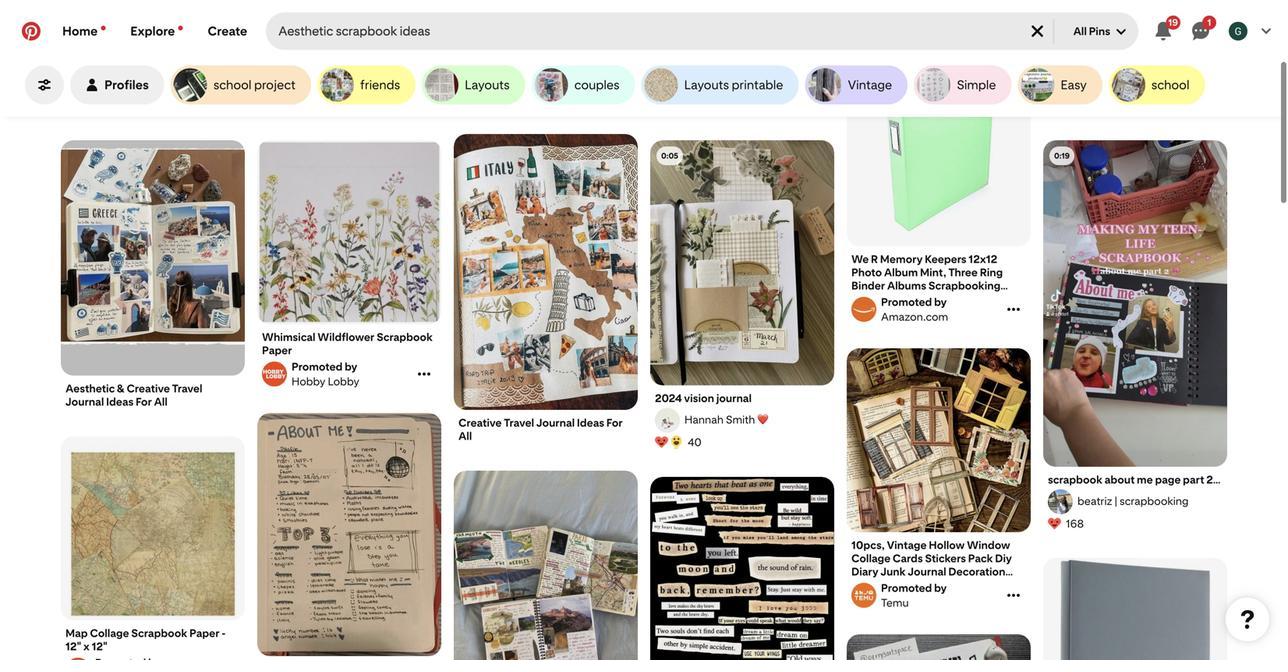 Task type: locate. For each thing, give the bounding box(es) containing it.
travel inside aesthetic & creative travel journal ideas for all
[[172, 382, 202, 395]]

0 horizontal spatial for
[[136, 395, 152, 409]]

0 horizontal spatial scrapbook
[[131, 627, 187, 640]]

faster shipping. better service image
[[847, 349, 1031, 533]]

notifications image inside home link
[[101, 26, 105, 30]]

0 vertical spatial amazon.com
[[488, 96, 555, 109]]

0 horizontal spatial amazon.com link
[[456, 81, 611, 109]]

paper
[[262, 344, 292, 357], [190, 627, 220, 640]]

travel
[[172, 382, 202, 395], [504, 416, 534, 430]]

0 horizontal spatial paper
[[190, 627, 220, 640]]

19
[[1169, 17, 1178, 28]]

create link
[[195, 12, 260, 50]]

this contains: creative travel journal ideas for all image
[[454, 134, 638, 410]]

0 vertical spatial paper
[[262, 344, 292, 357]]

1 vertical spatial ideas
[[577, 416, 605, 430]]

2024 vision board, journalling, scrapbooking, aesthetic, vintage theme, flowers, vintage journalling, journal ideas image
[[650, 140, 835, 386]]

2 horizontal spatial journal
[[908, 565, 947, 579]]

1 horizontal spatial layouts
[[684, 78, 729, 92]]

collage right x
[[90, 627, 129, 640]]

this contains an image of: bullet journal playlist image
[[847, 635, 1031, 661]]

journal
[[117, 99, 152, 112], [716, 392, 752, 405]]

2 page from the left
[[1105, 99, 1131, 112]]

1 horizontal spatial creative
[[459, 416, 502, 430]]

dropdown image
[[1117, 27, 1126, 37]]

0 horizontal spatial notifications image
[[101, 26, 105, 30]]

0 vertical spatial journal
[[66, 395, 104, 409]]

1 vertical spatial all
[[154, 395, 168, 409]]

scrapbook
[[377, 331, 433, 344], [131, 627, 187, 640]]

travel inside the creative travel journal ideas for all
[[504, 416, 534, 430]]

0 horizontal spatial creative
[[127, 382, 170, 395]]

paper inside map collage scrapbook paper - 12" x 12"
[[190, 627, 220, 640]]

this contains: travelers notebook magic: a love affair with the art of journaling on the go | aesthetic journal accessories | aesthetic and creative ideas for your diy travel journal image
[[454, 471, 638, 661]]

1 horizontal spatial for
[[607, 416, 623, 430]]

creative inside aesthetic & creative travel journal ideas for all
[[127, 382, 170, 395]]

0 horizontal spatial journal
[[117, 99, 152, 112]]

0 horizontal spatial amazon.com
[[488, 96, 555, 109]]

2 notifications image from the left
[[178, 26, 183, 30]]

friends link
[[317, 66, 416, 105]]

1 horizontal spatial 12"
[[92, 640, 107, 654]]

scrapbooking
[[1120, 495, 1189, 508]]

ideas
[[106, 395, 134, 409], [577, 416, 605, 430]]

stickers
[[925, 552, 966, 565]]

aesthetic
[[66, 382, 115, 395]]

1 page from the left
[[154, 99, 180, 112]]

temu
[[881, 597, 909, 610]]

1 vertical spatial paper
[[190, 627, 220, 640]]

pins
[[1089, 25, 1111, 38]]

1 horizontal spatial page
[[1105, 99, 1131, 112]]

0 vertical spatial for
[[136, 395, 152, 409]]

paper left -
[[190, 627, 220, 640]]

easy link
[[1018, 66, 1103, 105]]

12" left x
[[66, 640, 81, 654]]

scrapbook
[[1048, 99, 1103, 112]]

couples
[[575, 78, 620, 92]]

paper inside whimsical wildflower scrapbook paper
[[262, 344, 292, 357]]

1 horizontal spatial scrapbook
[[377, 331, 433, 344]]

this contains: we r memory keepers 12x12 photo album mint, three ring binder albums scrapbooking supplies photo album scrapbook photo album book family photo album photo album with inserts wedding page protectors image
[[847, 62, 1031, 246]]

1 horizontal spatial all
[[459, 430, 472, 443]]

sticker
[[882, 579, 918, 592]]

all
[[1074, 25, 1087, 38], [154, 395, 168, 409], [459, 430, 472, 443]]

1 vertical spatial amazon.com
[[881, 310, 949, 324]]

this contains an image of: image
[[847, 0, 1031, 32], [650, 477, 835, 661]]

0 horizontal spatial journal
[[66, 395, 104, 409]]

journal
[[66, 395, 104, 409], [536, 416, 575, 430], [908, 565, 947, 579]]

1 vertical spatial journal
[[716, 392, 752, 405]]

1 horizontal spatial school
[[1152, 78, 1190, 92]]

12" right x
[[92, 640, 107, 654]]

1 horizontal spatial paper
[[262, 344, 292, 357]]

lyric
[[93, 99, 115, 112]]

this contains an image of: song lyric journal page image
[[61, 0, 245, 93]]

school up idea
[[1152, 78, 1190, 92]]

printable
[[732, 78, 783, 92]]

0 horizontal spatial ideas
[[106, 395, 134, 409]]

1 vertical spatial for
[[607, 416, 623, 430]]

hobby lobby
[[292, 375, 359, 388]]

layouts link
[[422, 66, 525, 105]]

paper up hobby
[[262, 344, 292, 357]]

scrapbook right wildflower
[[377, 331, 433, 344]]

lobby
[[328, 375, 359, 388]]

amazon.com for topmost amazon.com "link"
[[488, 96, 555, 109]]

0 horizontal spatial all
[[154, 395, 168, 409]]

0 vertical spatial collage
[[852, 552, 891, 565]]

1 vertical spatial journal
[[536, 416, 575, 430]]

2 vertical spatial journal
[[908, 565, 947, 579]]

2024 vision journal
[[655, 392, 752, 405]]

1 horizontal spatial ideas
[[577, 416, 605, 430]]

for inside the creative travel journal ideas for all
[[607, 416, 623, 430]]

0 vertical spatial scrapbook
[[377, 331, 433, 344]]

school
[[213, 78, 252, 92], [1152, 78, 1190, 92]]

0 horizontal spatial layouts
[[465, 78, 510, 92]]

hannah smith ❤️
[[685, 413, 769, 427]]

2 vertical spatial all
[[459, 430, 472, 443]]

2024
[[655, 392, 682, 405]]

harrycore link
[[262, 99, 437, 112]]

1 horizontal spatial amazon.com
[[881, 310, 949, 324]]

1 horizontal spatial amazon.com link
[[849, 296, 1004, 324]]

2 school from the left
[[1152, 78, 1190, 92]]

Search text field
[[279, 12, 1016, 50]]

0 vertical spatial travel
[[172, 382, 202, 395]]

1 layouts from the left
[[465, 78, 510, 92]]

scrapbook inside whimsical wildflower scrapbook paper
[[377, 331, 433, 344]]

10pcs,
[[852, 539, 885, 552]]

0 vertical spatial all
[[1074, 25, 1087, 38]]

person image
[[86, 79, 98, 91]]

ideas inside the creative travel journal ideas for all
[[577, 416, 605, 430]]

this contains an image of: bullet journal idea image
[[257, 413, 441, 657]]

layouts for layouts
[[465, 78, 510, 92]]

1 vertical spatial this contains an image of: image
[[650, 477, 835, 661]]

song lyric journal page link
[[66, 99, 240, 112]]

collage inside 10pcs, vintage hollow window collage cards stickers pack diy diary junk journal decoration label sticker album scrapbooking
[[852, 552, 891, 565]]

vision
[[684, 392, 714, 405]]

layouts
[[465, 78, 510, 92], [684, 78, 729, 92]]

page down this contains an image of: song lyric journal page
[[154, 99, 180, 112]]

couples link
[[532, 66, 635, 105]]

page left idea
[[1105, 99, 1131, 112]]

simple link
[[914, 66, 1012, 105]]

layouts printable
[[684, 78, 783, 92]]

1 horizontal spatial notifications image
[[178, 26, 183, 30]]

12"
[[66, 640, 81, 654], [92, 640, 107, 654]]

1 school from the left
[[213, 78, 252, 92]]

explore
[[130, 24, 175, 39]]

pack
[[968, 552, 993, 565]]

&
[[117, 382, 125, 395]]

diy
[[995, 552, 1012, 565]]

idea
[[1133, 99, 1155, 112]]

0 horizontal spatial school
[[213, 78, 252, 92]]

this contains an image of: mimi ◡̈ image
[[650, 0, 835, 93]]

mimi ◡̈ link
[[655, 99, 830, 112]]

1 horizontal spatial journal
[[536, 416, 575, 430]]

scrapbook inside map collage scrapbook paper - 12" x 12"
[[131, 627, 187, 640]]

easy
[[1061, 78, 1087, 92]]

journal for lyric
[[117, 99, 152, 112]]

1 notifications image from the left
[[101, 26, 105, 30]]

school for school project
[[213, 78, 252, 92]]

wildflower
[[318, 331, 375, 344]]

hollow
[[929, 539, 965, 552]]

1 vertical spatial collage
[[90, 627, 129, 640]]

0 horizontal spatial travel
[[172, 382, 202, 395]]

amazon.com for the bottommost amazon.com "link"
[[881, 310, 949, 324]]

map collage scrapbook paper features a distressed look with an intricate map. it is perfect for wedding invitations, announcements, matting, creating dimension in scrapbook pages, and other paper crafts!     dimensions:   length: 12"  width: 12"      note: scrapbook sheet is sold individually. your projects are a reflection of your personality, so pick only the finest paper for your scrapbook. this paper can be used for cutting shapes or effects to create a unique look on your projects. image
[[61, 437, 245, 621]]

2 12" from the left
[[92, 640, 107, 654]]

collage up label
[[852, 552, 891, 565]]

0 horizontal spatial collage
[[90, 627, 129, 640]]

notifications image inside explore link
[[178, 26, 183, 30]]

1 horizontal spatial journal
[[716, 392, 752, 405]]

0 vertical spatial journal
[[117, 99, 152, 112]]

0 vertical spatial creative
[[127, 382, 170, 395]]

1 horizontal spatial travel
[[504, 416, 534, 430]]

journal down profiles
[[117, 99, 152, 112]]

decoration
[[949, 565, 1006, 579]]

scrapbook left -
[[131, 627, 187, 640]]

scrapbooking
[[852, 592, 924, 605]]

1 vertical spatial travel
[[504, 416, 534, 430]]

1 vertical spatial vintage
[[887, 539, 927, 552]]

beatriz | scrapbooking link
[[1078, 495, 1189, 508]]

project
[[254, 78, 296, 92]]

1 horizontal spatial collage
[[852, 552, 891, 565]]

2 horizontal spatial all
[[1074, 25, 1087, 38]]

school left project on the top of page
[[213, 78, 252, 92]]

0 vertical spatial ideas
[[106, 395, 134, 409]]

prices may vary. 1. what you get - this ephemera sticker book comes with a nice variety of pre-cut vintage film stickers (20 pages about 180pcs) and some full sheets of scrapbook stickers (20 pages) with different designs (paper size: 4.1'' × 5.7''). 2. material - these vintage journaling stickers are made of washi paper with flat finish and translucent texture. they are thin. if needed, they can be written on. they hold their stick well but are very easy to peel and re-stick without leaving any image
[[454, 0, 638, 32]]

scrapbook for wildflower
[[377, 331, 433, 344]]

1 vertical spatial creative
[[459, 416, 502, 430]]

2 layouts from the left
[[684, 78, 729, 92]]

creative
[[127, 382, 170, 395], [459, 416, 502, 430]]

amazon.com link
[[456, 81, 611, 109], [849, 296, 1004, 324]]

journal inside 10pcs, vintage hollow window collage cards stickers pack diy diary junk journal decoration label sticker album scrapbooking
[[908, 565, 947, 579]]

0 vertical spatial this contains an image of: image
[[847, 0, 1031, 32]]

collage
[[852, 552, 891, 565], [90, 627, 129, 640]]

hobby lobby link
[[260, 360, 414, 388]]

journal up smith
[[716, 392, 752, 405]]

0 horizontal spatial 12"
[[66, 640, 81, 654]]

x
[[83, 640, 90, 654]]

notifications image
[[101, 26, 105, 30], [178, 26, 183, 30]]

amazon.com
[[488, 96, 555, 109], [881, 310, 949, 324]]

notifications image right home
[[101, 26, 105, 30]]

page
[[154, 99, 180, 112], [1105, 99, 1131, 112]]

0 horizontal spatial page
[[154, 99, 180, 112]]

10pcs, vintage hollow window collage cards stickers pack diy diary junk journal decoration label sticker album scrapbooking link
[[852, 539, 1026, 605]]

1 vertical spatial scrapbook
[[131, 627, 187, 640]]

this contains an image of: harrycore image
[[257, 0, 441, 93]]

1 12" from the left
[[66, 640, 81, 654]]

|
[[1115, 495, 1118, 508]]

notifications image right explore
[[178, 26, 183, 30]]



Task type: vqa. For each thing, say whether or not it's contained in the screenshot.
more options
no



Task type: describe. For each thing, give the bounding box(es) containing it.
whimsical
[[262, 331, 316, 344]]

home link
[[50, 12, 118, 50]]

journal inside the creative travel journal ideas for all
[[536, 416, 575, 430]]

map collage scrapbook paper - 12" x 12" link
[[66, 627, 240, 654]]

0 vertical spatial vintage
[[848, 78, 892, 92]]

hobby
[[292, 375, 326, 388]]

notifications image for home
[[101, 26, 105, 30]]

profiles link
[[70, 66, 164, 105]]

creative travel journal ideas for all link
[[459, 416, 633, 443]]

harrycore
[[262, 99, 312, 112]]

beatriz
[[1078, 495, 1113, 508]]

filter image
[[38, 79, 51, 91]]

1 horizontal spatial this contains an image of: image
[[847, 0, 1031, 32]]

hannah smith ❤️ link
[[685, 413, 769, 427]]

1
[[1208, 17, 1212, 28]]

scrapbook page idea link
[[1048, 99, 1223, 112]]

profiles
[[105, 78, 149, 92]]

all inside button
[[1074, 25, 1087, 38]]

mimi
[[655, 99, 680, 112]]

window
[[967, 539, 1011, 552]]

smith
[[726, 413, 755, 427]]

diary
[[852, 565, 879, 579]]

40
[[688, 436, 702, 449]]

168
[[1066, 518, 1084, 531]]

song
[[66, 99, 91, 112]]

1 vertical spatial amazon.com link
[[849, 296, 1004, 324]]

dimensions: 12" x 12" material: paper color: white, green, orange & purple pattern: floral care & safety: acid & lignin free quantity: 1 embellish your scrapbooking and paper crafts with whimsical wildflower scrapbook paper. this high-quality paper features a whimsical display of wildflowers with tall, narrow stems and richly colored petals. design your own cards, personalize a family photo album, and more with a few sheets of this versatile scrapbook paper. image
[[257, 140, 441, 324]]

all pins
[[1074, 25, 1111, 38]]

19 button
[[1145, 12, 1182, 50]]

home
[[62, 24, 98, 39]]

map
[[66, 627, 88, 640]]

40 link
[[655, 433, 830, 452]]

use this dusty blue cloth post bound scrapbook album for your next scrapbook project! this elegant album contains ten clear sheet protectors and an expandable spine to accept additional refill pages. this lovely gray-blue fabric album is perfect for any scrapbook theme! personalize it with colorful paper, memorabilia, and more. dimensions: album: 	 length: 12 1/2" 	 width: 13 7/8" 	 spine thickness (expandable): 1 5/16" page size: 	 length: 12" 	 width: 12" album contains 10 sheet protectors. us image
[[1044, 558, 1228, 661]]

greg robinson image
[[1229, 22, 1248, 41]]

school link
[[1109, 66, 1205, 105]]

create
[[208, 24, 247, 39]]

whimsical wildflower scrapbook paper link
[[262, 331, 437, 357]]

-
[[222, 627, 226, 640]]

creative travel journal ideas for all
[[459, 416, 623, 443]]

creative inside the creative travel journal ideas for all
[[459, 416, 502, 430]]

scrapbook for collage
[[131, 627, 187, 640]]

beatriz | scrapbooking
[[1078, 495, 1189, 508]]

❤️
[[758, 413, 769, 427]]

mimi ◡̈
[[655, 99, 689, 112]]

all inside aesthetic & creative travel journal ideas for all
[[154, 395, 168, 409]]

for inside aesthetic & creative travel journal ideas for all
[[136, 395, 152, 409]]

1 button
[[1182, 12, 1220, 50]]

temu link
[[849, 582, 1004, 610]]

junk
[[881, 565, 906, 579]]

ideas inside aesthetic & creative travel journal ideas for all
[[106, 395, 134, 409]]

simple
[[957, 78, 996, 92]]

journal inside aesthetic & creative travel journal ideas for all
[[66, 395, 104, 409]]

scrapbook page idea
[[1048, 99, 1155, 112]]

cards
[[893, 552, 923, 565]]

0 horizontal spatial this contains an image of: image
[[650, 477, 835, 661]]

this contains: aesthetic & creative travel journal ideas for all image
[[61, 140, 245, 376]]

aesthetic & creative travel journal ideas for all link
[[66, 382, 240, 409]]

song lyric journal page
[[66, 99, 180, 112]]

2024 vision journal link
[[655, 392, 830, 405]]

hannah
[[685, 413, 724, 427]]

aesthetic & creative travel journal ideas for all
[[66, 382, 202, 409]]

◡̈
[[682, 99, 689, 112]]

album
[[920, 579, 954, 592]]

explore link
[[118, 12, 195, 50]]

vintage inside 10pcs, vintage hollow window collage cards stickers pack diy diary junk journal decoration label sticker album scrapbooking
[[887, 539, 927, 552]]

friends
[[360, 78, 400, 92]]

school for school
[[1152, 78, 1190, 92]]

vintage link
[[805, 66, 908, 105]]

all pins button
[[1061, 12, 1139, 50]]

this contains an image of: scrapbook page idea image
[[1044, 0, 1228, 93]]

school project
[[213, 78, 296, 92]]

map collage scrapbook paper - 12" x 12"
[[66, 627, 226, 654]]

layouts for layouts printable
[[684, 78, 729, 92]]

paper for whimsical wildflower scrapbook paper
[[262, 344, 292, 357]]

0 vertical spatial amazon.com link
[[456, 81, 611, 109]]

school project link
[[171, 66, 311, 105]]

10pcs, vintage hollow window collage cards stickers pack diy diary junk journal decoration label sticker album scrapbooking
[[852, 539, 1012, 605]]

all inside the creative travel journal ideas for all
[[459, 430, 472, 443]]

paper for map collage scrapbook paper - 12" x 12"
[[190, 627, 220, 640]]

scrapbook ideas tiktok summer ideas scrapbook teen life scrapbook teenlife memories plxto1 diy tiktok image
[[1044, 140, 1228, 467]]

whimsical wildflower scrapbook paper
[[262, 331, 433, 357]]

label
[[852, 579, 880, 592]]

collage inside map collage scrapbook paper - 12" x 12"
[[90, 627, 129, 640]]

journal for vision
[[716, 392, 752, 405]]

168 link
[[1048, 515, 1223, 534]]

notifications image for explore
[[178, 26, 183, 30]]

layouts printable link
[[642, 66, 799, 105]]



